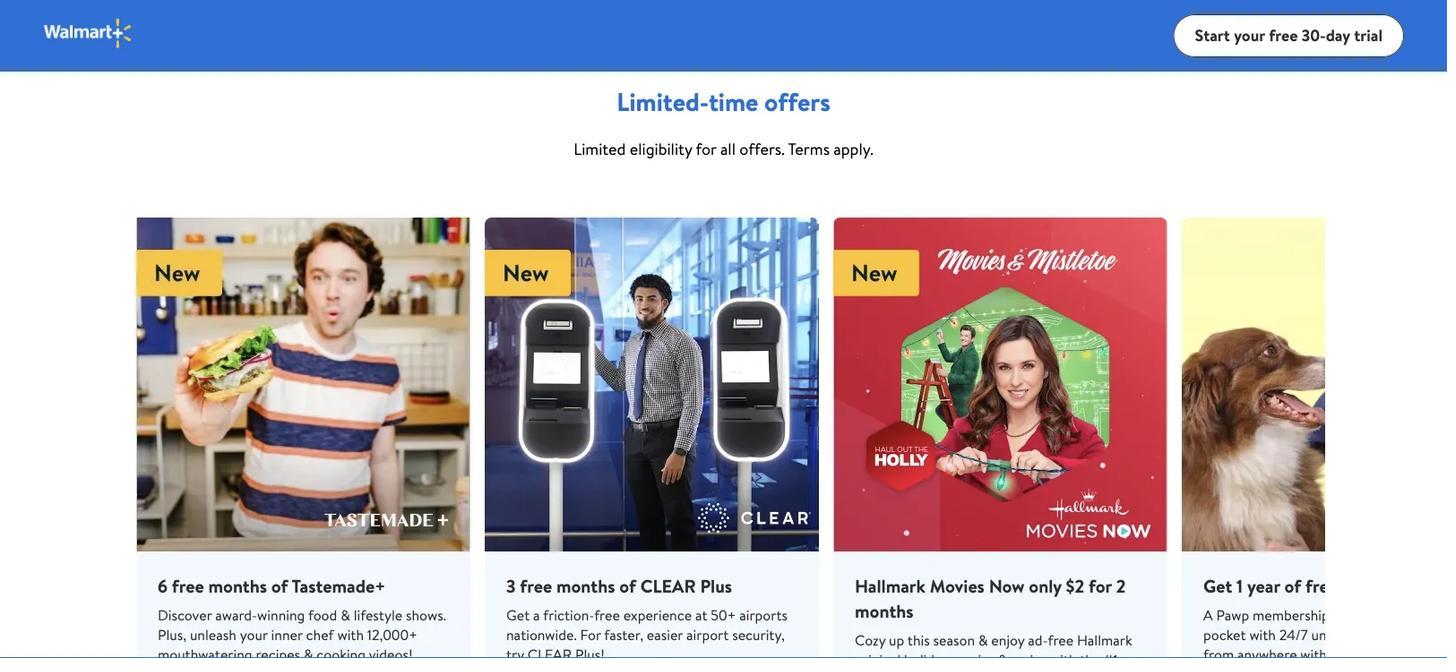 Task type: vqa. For each thing, say whether or not it's contained in the screenshot.
FREE in 6 FREE MONTHS OF TASTEMADE+ DISCOVER AWARD-WINNING FOOD & LIFESTYLE SHOWS. PLUS, UNLEASH YOUR INNER CHEF WITH 12,000+ MOUTHWATERING RECIPES & COOKING VIDEOS!
yes



Task type: describe. For each thing, give the bounding box(es) containing it.
0 vertical spatial pet
[[1387, 573, 1414, 598]]

3
[[506, 573, 515, 598]]

movies
[[951, 650, 994, 659]]

trial
[[1354, 24, 1383, 47]]

limited-time offers
[[617, 84, 830, 119]]

unleash
[[189, 625, 236, 645]]

eligibility
[[630, 138, 692, 160]]

lifestyle
[[353, 605, 402, 625]]

of for tastemade+
[[271, 573, 288, 598]]

1 vertical spatial care
[[1387, 605, 1414, 625]]

of for free
[[1284, 573, 1301, 598]]

food
[[308, 605, 337, 625]]

cooking
[[316, 645, 365, 659]]

tastemade+
[[291, 573, 385, 598]]

30-
[[1302, 24, 1326, 47]]

shows.
[[405, 605, 446, 625]]

plus,
[[157, 625, 186, 645]]

& left enjoy
[[978, 630, 988, 650]]

holiday
[[904, 650, 948, 659]]

free inside start your free 30-day trial button
[[1269, 24, 1298, 47]]

with inside hallmark movies now only $2 for 2 months cozy up this season & enjoy ad-free hallmark original holiday movies & series with the #
[[1050, 650, 1076, 659]]

6
[[157, 573, 167, 598]]

plus!
[[575, 645, 604, 659]]

0 vertical spatial clear
[[640, 573, 695, 598]]

chef
[[306, 625, 333, 645]]

0 horizontal spatial clear
[[527, 645, 571, 659]]

security,
[[732, 625, 784, 645]]

free inside 6 free months of tastemade+ discover award-winning food & lifestyle shows. plus, unleash your inner chef with 12,000+ mouthwatering recipes & cooking videos!
[[171, 573, 204, 598]]

at
[[695, 605, 707, 625]]

offers
[[764, 84, 830, 119]]

50+
[[710, 605, 736, 625]]

now
[[989, 573, 1024, 598]]

free inside hallmark movies now only $2 for 2 months cozy up this season & enjoy ad-free hallmark original holiday movies & series with the #
[[1047, 630, 1073, 650]]

winning
[[257, 605, 305, 625]]

0 horizontal spatial for
[[696, 138, 716, 160]]

your inside 6 free months of tastemade+ discover award-winning food & lifestyle shows. plus, unleash your inner chef with 12,000+ mouthwatering recipes & cooking videos!
[[239, 625, 267, 645]]

all
[[720, 138, 736, 160]]

plus
[[700, 573, 732, 598]]

6 free months of tastemade+ discover award-winning food & lifestyle shows. plus, unleash your inner chef with 12,000+ mouthwatering recipes & cooking videos!
[[157, 573, 446, 659]]

terms
[[788, 138, 830, 160]]

membership
[[1252, 605, 1329, 625]]

enjoy
[[991, 630, 1024, 650]]

1 horizontal spatial hallmark
[[1077, 630, 1132, 650]]

the
[[1079, 650, 1100, 659]]

& left series
[[998, 650, 1007, 659]]

a
[[533, 605, 540, 625]]

inner
[[271, 625, 302, 645]]

1 vertical spatial pawp
[[1216, 605, 1249, 625]]

up
[[889, 630, 904, 650]]

free inside get 1 year of free pawp pet care a pawp membership puts pet care in you
[[1305, 573, 1337, 598]]

limited eligibility for all offers. terms apply.
[[574, 138, 873, 160]]

months for tastemade+
[[208, 573, 267, 598]]

3 free months of clear plus get a friction-free experience at 50+ airports nationwide. for faster, easier airport security, try clear plus!
[[506, 573, 787, 659]]

discover
[[157, 605, 211, 625]]

faster,
[[604, 625, 643, 645]]

nationwide.
[[506, 625, 576, 645]]

walmart+ image
[[43, 17, 133, 50]]

get inside get 1 year of free pawp pet care a pawp membership puts pet care in you
[[1203, 573, 1232, 598]]

get 1 year of free pawp pet care a pawp membership puts pet care in you
[[1203, 573, 1447, 659]]

for inside hallmark movies now only $2 for 2 months cozy up this season & enjoy ad-free hallmark original holiday movies & series with the #
[[1088, 573, 1112, 598]]

friction-
[[543, 605, 594, 625]]

airports
[[739, 605, 787, 625]]

2
[[1116, 573, 1125, 598]]



Task type: locate. For each thing, give the bounding box(es) containing it.
this
[[907, 630, 929, 650]]

2 horizontal spatial months
[[854, 598, 913, 623]]

months up award-
[[208, 573, 267, 598]]

2 horizontal spatial of
[[1284, 573, 1301, 598]]

hallmark up up at the right
[[854, 573, 925, 598]]

1 vertical spatial hallmark
[[1077, 630, 1132, 650]]

1 of from the left
[[271, 573, 288, 598]]

puts
[[1333, 605, 1359, 625]]

get inside '3 free months of clear plus get a friction-free experience at 50+ airports nationwide. for faster, easier airport security, try clear plus!'
[[506, 605, 529, 625]]

your inside start your free 30-day trial button
[[1234, 24, 1265, 47]]

care
[[1418, 573, 1447, 598], [1387, 605, 1414, 625]]

1 horizontal spatial pet
[[1387, 573, 1414, 598]]

0 horizontal spatial with
[[337, 625, 363, 645]]

free up plus!
[[594, 605, 620, 625]]

with left the
[[1050, 650, 1076, 659]]

of up experience
[[619, 573, 636, 598]]

months inside 6 free months of tastemade+ discover award-winning food & lifestyle shows. plus, unleash your inner chef with 12,000+ mouthwatering recipes & cooking videos!
[[208, 573, 267, 598]]

1 horizontal spatial for
[[1088, 573, 1112, 598]]

1 vertical spatial get
[[506, 605, 529, 625]]

months
[[208, 573, 267, 598], [556, 573, 615, 598], [854, 598, 913, 623]]

months for clear
[[556, 573, 615, 598]]

of inside 6 free months of tastemade+ discover award-winning food & lifestyle shows. plus, unleash your inner chef with 12,000+ mouthwatering recipes & cooking videos!
[[271, 573, 288, 598]]

start your free 30-day trial
[[1195, 24, 1383, 47]]

limited
[[574, 138, 626, 160]]

of up winning
[[271, 573, 288, 598]]

months up friction-
[[556, 573, 615, 598]]

0 vertical spatial care
[[1418, 573, 1447, 598]]

free right 3
[[520, 573, 552, 598]]

get left 1
[[1203, 573, 1232, 598]]

0 vertical spatial with
[[337, 625, 363, 645]]

free
[[1269, 24, 1298, 47], [171, 573, 204, 598], [520, 573, 552, 598], [1305, 573, 1337, 598], [594, 605, 620, 625], [1047, 630, 1073, 650]]

0 horizontal spatial of
[[271, 573, 288, 598]]

with inside 6 free months of tastemade+ discover award-winning food & lifestyle shows. plus, unleash your inner chef with 12,000+ mouthwatering recipes & cooking videos!
[[337, 625, 363, 645]]

pawp right a
[[1216, 605, 1249, 625]]

hallmark
[[854, 573, 925, 598], [1077, 630, 1132, 650]]

0 vertical spatial pawp
[[1342, 573, 1383, 598]]

1 horizontal spatial of
[[619, 573, 636, 598]]

1 vertical spatial your
[[239, 625, 267, 645]]

12,000+
[[367, 625, 417, 645]]

of
[[271, 573, 288, 598], [619, 573, 636, 598], [1284, 573, 1301, 598]]

your
[[1234, 24, 1265, 47], [239, 625, 267, 645]]

& right food
[[340, 605, 350, 625]]

for left 2
[[1088, 573, 1112, 598]]

mouthwatering
[[157, 645, 252, 659]]

of inside '3 free months of clear plus get a friction-free experience at 50+ airports nationwide. for faster, easier airport security, try clear plus!'
[[619, 573, 636, 598]]

with
[[337, 625, 363, 645], [1050, 650, 1076, 659]]

airport
[[686, 625, 728, 645]]

0 vertical spatial for
[[696, 138, 716, 160]]

0 vertical spatial your
[[1234, 24, 1265, 47]]

free up the puts
[[1305, 573, 1337, 598]]

hallmark down 2
[[1077, 630, 1132, 650]]

2 of from the left
[[619, 573, 636, 598]]

& right inner
[[303, 645, 313, 659]]

of right "year"
[[1284, 573, 1301, 598]]

0 horizontal spatial pet
[[1363, 605, 1383, 625]]

1 horizontal spatial get
[[1203, 573, 1232, 598]]

your right start
[[1234, 24, 1265, 47]]

1
[[1236, 573, 1243, 598]]

offers.
[[740, 138, 785, 160]]

care up you
[[1418, 573, 1447, 598]]

1 vertical spatial for
[[1088, 573, 1112, 598]]

care left in
[[1387, 605, 1414, 625]]

3 of from the left
[[1284, 573, 1301, 598]]

easier
[[646, 625, 683, 645]]

with right chef
[[337, 625, 363, 645]]

hallmark movies now only $2 for 2 months cozy up this season & enjoy ad-free hallmark original holiday movies & series with the #
[[854, 573, 1132, 659]]

1 vertical spatial pet
[[1363, 605, 1383, 625]]

experience
[[623, 605, 691, 625]]

0 horizontal spatial hallmark
[[854, 573, 925, 598]]

original
[[854, 650, 900, 659]]

1 vertical spatial with
[[1050, 650, 1076, 659]]

for left 'all'
[[696, 138, 716, 160]]

0 vertical spatial get
[[1203, 573, 1232, 598]]

clear
[[640, 573, 695, 598], [527, 645, 571, 659]]

start
[[1195, 24, 1230, 47]]

ad-
[[1028, 630, 1047, 650]]

limited-
[[617, 84, 709, 119]]

award-
[[215, 605, 257, 625]]

series
[[1011, 650, 1046, 659]]

1 horizontal spatial care
[[1418, 573, 1447, 598]]

movies
[[929, 573, 984, 598]]

0 horizontal spatial your
[[239, 625, 267, 645]]

year
[[1247, 573, 1280, 598]]

pet
[[1387, 573, 1414, 598], [1363, 605, 1383, 625]]

0 horizontal spatial get
[[506, 605, 529, 625]]

day
[[1326, 24, 1350, 47]]

clear up experience
[[640, 573, 695, 598]]

1 horizontal spatial months
[[556, 573, 615, 598]]

1 vertical spatial clear
[[527, 645, 571, 659]]

months inside hallmark movies now only $2 for 2 months cozy up this season & enjoy ad-free hallmark original holiday movies & series with the #
[[854, 598, 913, 623]]

season
[[933, 630, 975, 650]]

try
[[506, 645, 524, 659]]

time
[[709, 84, 758, 119]]

only
[[1028, 573, 1061, 598]]

1 horizontal spatial clear
[[640, 573, 695, 598]]

pawp
[[1342, 573, 1383, 598], [1216, 605, 1249, 625]]

0 horizontal spatial months
[[208, 573, 267, 598]]

cozy
[[854, 630, 885, 650]]

$2
[[1066, 573, 1084, 598]]

for
[[696, 138, 716, 160], [1088, 573, 1112, 598]]

1 horizontal spatial your
[[1234, 24, 1265, 47]]

pawp up the puts
[[1342, 573, 1383, 598]]

clear right try
[[527, 645, 571, 659]]

free left the 30-
[[1269, 24, 1298, 47]]

1 horizontal spatial with
[[1050, 650, 1076, 659]]

0 vertical spatial hallmark
[[854, 573, 925, 598]]

get
[[1203, 573, 1232, 598], [506, 605, 529, 625]]

1 horizontal spatial pawp
[[1342, 573, 1383, 598]]

free left the
[[1047, 630, 1073, 650]]

your left inner
[[239, 625, 267, 645]]

months inside '3 free months of clear plus get a friction-free experience at 50+ airports nationwide. for faster, easier airport security, try clear plus!'
[[556, 573, 615, 598]]

recipes
[[255, 645, 300, 659]]

start your free 30-day trial button
[[1174, 14, 1404, 57]]

you
[[1432, 605, 1447, 625]]

free right 6
[[171, 573, 204, 598]]

months up up at the right
[[854, 598, 913, 623]]

videos!
[[369, 645, 412, 659]]

of inside get 1 year of free pawp pet care a pawp membership puts pet care in you
[[1284, 573, 1301, 598]]

&
[[340, 605, 350, 625], [978, 630, 988, 650], [303, 645, 313, 659], [998, 650, 1007, 659]]

of for clear
[[619, 573, 636, 598]]

a
[[1203, 605, 1213, 625]]

apply.
[[834, 138, 873, 160]]

in
[[1417, 605, 1428, 625]]

0 horizontal spatial pawp
[[1216, 605, 1249, 625]]

for
[[580, 625, 601, 645]]

get left a
[[506, 605, 529, 625]]

0 horizontal spatial care
[[1387, 605, 1414, 625]]



